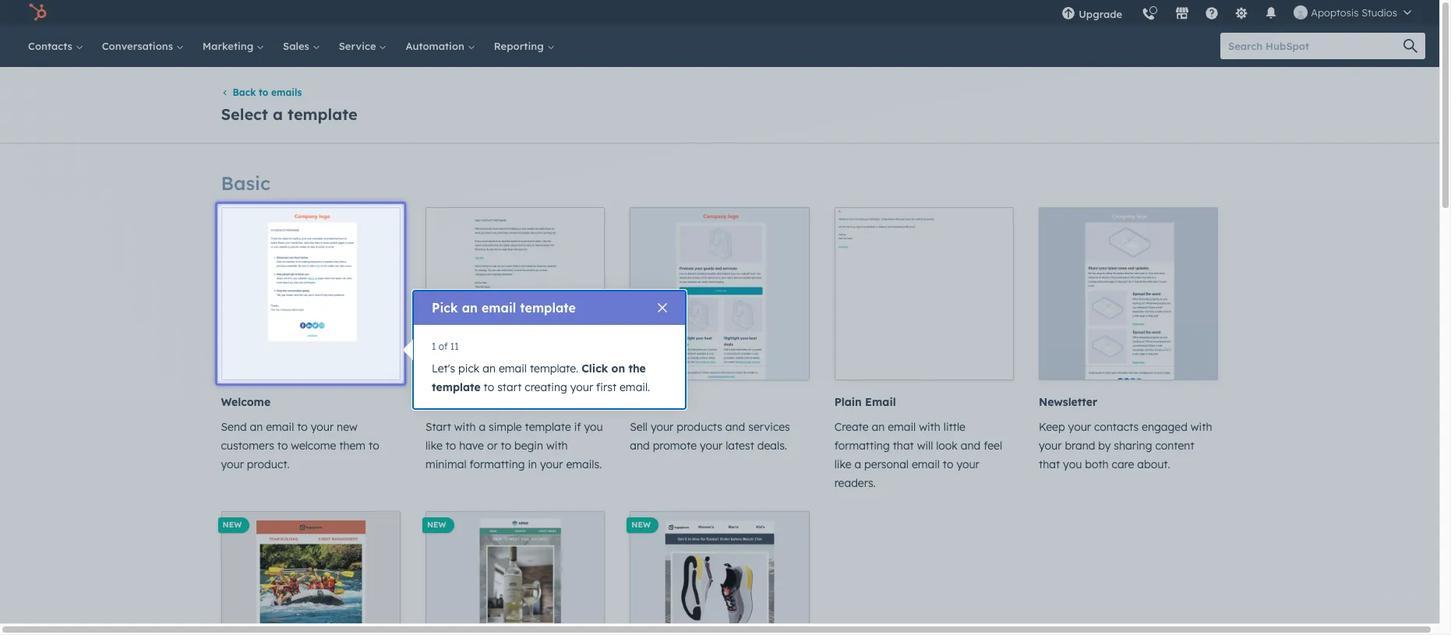 Task type: vqa. For each thing, say whether or not it's contained in the screenshot.
email within Send an email to your new customers to welcome them to your product.
yes



Task type: describe. For each thing, give the bounding box(es) containing it.
back to emails link
[[221, 87, 302, 98]]

to up minimal
[[446, 439, 456, 453]]

readers.
[[835, 476, 876, 490]]

formatting inside start with a simple template if you like to have or to begin with minimal formatting in your emails.
[[470, 457, 525, 471]]

that inside keep your contacts engaged with your brand by sharing content that you both care about.
[[1039, 457, 1060, 471]]

your inside start with a simple template if you like to have or to begin with minimal formatting in your emails.
[[540, 457, 563, 471]]

care
[[1112, 457, 1135, 471]]

template down emails
[[288, 104, 358, 124]]

0 horizontal spatial and
[[630, 439, 650, 453]]

3 new button from the left
[[627, 511, 810, 635]]

settings link
[[1226, 0, 1258, 25]]

11
[[450, 341, 459, 352]]

pick
[[458, 362, 480, 376]]

your down keep
[[1039, 439, 1062, 453]]

settings image
[[1235, 7, 1249, 21]]

new for 1st 'new' button from left
[[223, 520, 242, 530]]

menu containing apoptosis studios
[[1052, 0, 1421, 30]]

to left the start
[[484, 380, 494, 394]]

new for 2nd 'new' button
[[427, 520, 446, 530]]

look
[[936, 439, 958, 453]]

sell your products and services and promote your latest deals.
[[630, 420, 790, 453]]

plain
[[835, 395, 862, 409]]

to right back
[[259, 87, 268, 98]]

template inside click on the template
[[432, 380, 481, 394]]

0 vertical spatial a
[[273, 104, 283, 124]]

search button
[[1396, 33, 1426, 59]]

with right the begin
[[546, 439, 568, 453]]

to up welcome at the left bottom of page
[[297, 420, 308, 434]]

click on the template
[[432, 362, 646, 394]]

and inside create an email with little formatting that will look and feel like a personal email to your readers.
[[961, 439, 981, 453]]

personal
[[865, 457, 909, 471]]

to right the them
[[369, 439, 379, 453]]

about.
[[1138, 457, 1171, 471]]

sell
[[630, 420, 648, 434]]

help image
[[1205, 7, 1219, 21]]

new for third 'new' button from the left
[[632, 520, 651, 530]]

services
[[749, 420, 790, 434]]

you inside start with a simple template if you like to have or to begin with minimal formatting in your emails.
[[584, 420, 603, 434]]

like inside create an email with little formatting that will look and feel like a personal email to your readers.
[[835, 457, 852, 471]]

select a template
[[221, 104, 358, 124]]

send
[[221, 420, 247, 434]]

little
[[944, 420, 966, 434]]

1 new button from the left
[[218, 511, 401, 635]]

formatting inside create an email with little formatting that will look and feel like a personal email to your readers.
[[835, 439, 890, 453]]

will
[[917, 439, 933, 453]]

studios
[[1362, 6, 1398, 19]]

calling icon image
[[1142, 8, 1156, 22]]

start with a simple template if you like to have or to begin with minimal formatting in your emails.
[[426, 420, 603, 471]]

1 of 11
[[432, 341, 459, 352]]

marketplaces button
[[1166, 0, 1199, 25]]

engaged
[[1142, 420, 1188, 434]]

in
[[528, 457, 537, 471]]

apoptosis studios
[[1311, 6, 1398, 19]]

back
[[233, 87, 256, 98]]

promotion image
[[631, 208, 809, 380]]

start
[[426, 420, 451, 434]]

hubspot link
[[19, 3, 58, 22]]

have
[[459, 439, 484, 453]]

your down click
[[570, 380, 593, 394]]

plain email image
[[835, 208, 1013, 380]]

back to emails
[[233, 87, 302, 98]]

of
[[439, 341, 448, 352]]

apoptosis studios button
[[1285, 0, 1421, 25]]

like inside start with a simple template if you like to have or to begin with minimal formatting in your emails.
[[426, 439, 443, 453]]

email for create an email with little formatting that will look and feel like a personal email to your readers.
[[888, 420, 916, 434]]

newsletter image
[[1040, 208, 1218, 380]]

template.
[[530, 362, 579, 376]]

content
[[1156, 439, 1195, 453]]

notifications button
[[1258, 0, 1285, 25]]

upgrade
[[1079, 8, 1123, 20]]

by
[[1099, 439, 1111, 453]]

pick an email template
[[432, 300, 576, 316]]

creating
[[525, 380, 567, 394]]

or
[[487, 439, 498, 453]]

both
[[1085, 457, 1109, 471]]

promotion
[[630, 395, 687, 409]]

keep your contacts engaged with your brand by sharing content that you both care about.
[[1039, 420, 1213, 471]]

to right or
[[501, 439, 512, 453]]

to up product.
[[277, 439, 288, 453]]

close image
[[658, 303, 667, 313]]

let's
[[432, 362, 455, 376]]

email down will
[[912, 457, 940, 471]]

welcome
[[291, 439, 336, 453]]

tara schultz image
[[1294, 5, 1308, 19]]

click
[[582, 362, 608, 376]]

brand
[[1065, 439, 1096, 453]]

a inside start with a simple template if you like to have or to begin with minimal formatting in your emails.
[[479, 420, 486, 434]]

your inside create an email with little formatting that will look and feel like a personal email to your readers.
[[957, 457, 980, 471]]

welcome image
[[222, 208, 400, 380]]

plain email
[[835, 395, 896, 409]]

your up brand
[[1068, 420, 1091, 434]]

new
[[337, 420, 358, 434]]



Task type: locate. For each thing, give the bounding box(es) containing it.
your down look
[[957, 457, 980, 471]]

0 horizontal spatial formatting
[[470, 457, 525, 471]]

new button
[[218, 511, 401, 635], [422, 511, 605, 635], [627, 511, 810, 635]]

that
[[893, 439, 914, 453], [1039, 457, 1060, 471]]

contacts
[[1094, 420, 1139, 434]]

with up will
[[919, 420, 941, 434]]

2 horizontal spatial a
[[855, 457, 861, 471]]

email inside send an email to your new customers to welcome them to your product.
[[266, 420, 294, 434]]

an for pick an email template
[[462, 300, 478, 316]]

minimal
[[426, 457, 467, 471]]

1 new from the left
[[223, 520, 242, 530]]

start
[[497, 380, 522, 394]]

2 new button from the left
[[422, 511, 605, 635]]

template up template. at bottom
[[520, 300, 576, 316]]

and left feel
[[961, 439, 981, 453]]

your down customers
[[221, 457, 244, 471]]

first
[[596, 380, 617, 394]]

a up have
[[479, 420, 486, 434]]

with inside create an email with little formatting that will look and feel like a personal email to your readers.
[[919, 420, 941, 434]]

search image
[[1404, 39, 1418, 53]]

you right if
[[584, 420, 603, 434]]

if
[[574, 420, 581, 434]]

1 vertical spatial you
[[1063, 457, 1082, 471]]

to
[[259, 87, 268, 98], [484, 380, 494, 394], [297, 420, 308, 434], [277, 439, 288, 453], [369, 439, 379, 453], [446, 439, 456, 453], [501, 439, 512, 453], [943, 457, 954, 471]]

email right pick
[[482, 300, 516, 316]]

let's pick an email template.
[[432, 362, 582, 376]]

1 horizontal spatial formatting
[[835, 439, 890, 453]]

apoptosis
[[1311, 6, 1359, 19]]

you
[[584, 420, 603, 434], [1063, 457, 1082, 471]]

formatting down 'create' at the bottom of page
[[835, 439, 890, 453]]

deals.
[[758, 439, 787, 453]]

welcome
[[221, 395, 271, 409]]

3 new from the left
[[632, 520, 651, 530]]

customers
[[221, 439, 274, 453]]

a up readers.
[[855, 457, 861, 471]]

them
[[339, 439, 366, 453]]

2 horizontal spatial new button
[[627, 511, 810, 635]]

newsletter
[[1039, 395, 1098, 409]]

email for pick an email template
[[482, 300, 516, 316]]

send an email to your new customers to welcome them to your product.
[[221, 420, 379, 471]]

like down start
[[426, 439, 443, 453]]

simple
[[426, 395, 463, 409]]

1 horizontal spatial a
[[479, 420, 486, 434]]

products
[[677, 420, 723, 434]]

0 vertical spatial you
[[584, 420, 603, 434]]

simple
[[489, 420, 522, 434]]

template up "simple"
[[432, 380, 481, 394]]

emails
[[271, 87, 302, 98]]

promote
[[653, 439, 697, 453]]

basic
[[221, 172, 271, 195]]

1 vertical spatial formatting
[[470, 457, 525, 471]]

1 horizontal spatial new button
[[422, 511, 605, 635]]

with up content
[[1191, 420, 1213, 434]]

0 horizontal spatial that
[[893, 439, 914, 453]]

menu
[[1052, 0, 1421, 30]]

an inside send an email to your new customers to welcome them to your product.
[[250, 420, 263, 434]]

help button
[[1199, 0, 1226, 25]]

1 vertical spatial like
[[835, 457, 852, 471]]

a
[[273, 104, 283, 124], [479, 420, 486, 434], [855, 457, 861, 471]]

to inside create an email with little formatting that will look and feel like a personal email to your readers.
[[943, 457, 954, 471]]

1 horizontal spatial like
[[835, 457, 852, 471]]

email
[[865, 395, 896, 409]]

2 new from the left
[[427, 520, 446, 530]]

your up welcome at the left bottom of page
[[311, 420, 334, 434]]

formatting
[[835, 439, 890, 453], [470, 457, 525, 471]]

0 horizontal spatial a
[[273, 104, 283, 124]]

your right in
[[540, 457, 563, 471]]

the
[[629, 362, 646, 376]]

formatting down or
[[470, 457, 525, 471]]

0 horizontal spatial you
[[584, 420, 603, 434]]

you inside keep your contacts engaged with your brand by sharing content that you both care about.
[[1063, 457, 1082, 471]]

email.
[[620, 380, 650, 394]]

email for send an email to your new customers to welcome them to your product.
[[266, 420, 294, 434]]

email up customers
[[266, 420, 294, 434]]

template up the begin
[[525, 420, 571, 434]]

notifications image
[[1265, 7, 1279, 21]]

and
[[726, 420, 745, 434], [630, 439, 650, 453], [961, 439, 981, 453]]

upgrade image
[[1062, 7, 1076, 21]]

latest
[[726, 439, 754, 453]]

create an email with little formatting that will look and feel like a personal email to your readers.
[[835, 420, 1003, 490]]

template inside start with a simple template if you like to have or to begin with minimal formatting in your emails.
[[525, 420, 571, 434]]

1 horizontal spatial that
[[1039, 457, 1060, 471]]

like up readers.
[[835, 457, 852, 471]]

hubspot image
[[28, 3, 47, 22]]

0 horizontal spatial new
[[223, 520, 242, 530]]

an for create an email with little formatting that will look and feel like a personal email to your readers.
[[872, 420, 885, 434]]

1 vertical spatial that
[[1039, 457, 1060, 471]]

create
[[835, 420, 869, 434]]

1 vertical spatial a
[[479, 420, 486, 434]]

sharing
[[1114, 439, 1153, 453]]

a inside create an email with little formatting that will look and feel like a personal email to your readers.
[[855, 457, 861, 471]]

an inside create an email with little formatting that will look and feel like a personal email to your readers.
[[872, 420, 885, 434]]

with
[[454, 420, 476, 434], [919, 420, 941, 434], [1191, 420, 1213, 434], [546, 439, 568, 453]]

with inside keep your contacts engaged with your brand by sharing content that you both care about.
[[1191, 420, 1213, 434]]

your down "products"
[[700, 439, 723, 453]]

0 horizontal spatial like
[[426, 439, 443, 453]]

product.
[[247, 457, 290, 471]]

that down keep
[[1039, 457, 1060, 471]]

2 horizontal spatial new
[[632, 520, 651, 530]]

with up have
[[454, 420, 476, 434]]

1 horizontal spatial you
[[1063, 457, 1082, 471]]

new
[[223, 520, 242, 530], [427, 520, 446, 530], [632, 520, 651, 530]]

keep
[[1039, 420, 1065, 434]]

calling icon button
[[1136, 2, 1162, 24]]

begin
[[515, 439, 543, 453]]

select
[[221, 104, 268, 124]]

email up the start
[[499, 362, 527, 376]]

and up latest
[[726, 420, 745, 434]]

to down look
[[943, 457, 954, 471]]

an for send an email to your new customers to welcome them to your product.
[[250, 420, 263, 434]]

simple image
[[426, 208, 604, 380]]

0 vertical spatial formatting
[[835, 439, 890, 453]]

email down the email
[[888, 420, 916, 434]]

a down emails
[[273, 104, 283, 124]]

feel
[[984, 439, 1003, 453]]

to start creating your first email.
[[481, 380, 650, 394]]

2 horizontal spatial and
[[961, 439, 981, 453]]

that inside create an email with little formatting that will look and feel like a personal email to your readers.
[[893, 439, 914, 453]]

0 vertical spatial like
[[426, 439, 443, 453]]

pick
[[432, 300, 458, 316]]

Search HubSpot search field
[[1221, 33, 1412, 59]]

1 horizontal spatial and
[[726, 420, 745, 434]]

that left will
[[893, 439, 914, 453]]

and down sell
[[630, 439, 650, 453]]

your
[[570, 380, 593, 394], [311, 420, 334, 434], [651, 420, 674, 434], [1068, 420, 1091, 434], [700, 439, 723, 453], [1039, 439, 1062, 453], [221, 457, 244, 471], [540, 457, 563, 471], [957, 457, 980, 471]]

an
[[462, 300, 478, 316], [483, 362, 496, 376], [250, 420, 263, 434], [872, 420, 885, 434]]

template
[[288, 104, 358, 124], [520, 300, 576, 316], [432, 380, 481, 394], [525, 420, 571, 434]]

emails.
[[566, 457, 602, 471]]

2 vertical spatial a
[[855, 457, 861, 471]]

you down brand
[[1063, 457, 1082, 471]]

1
[[432, 341, 436, 352]]

0 horizontal spatial new button
[[218, 511, 401, 635]]

on
[[612, 362, 625, 376]]

marketplaces image
[[1176, 7, 1190, 21]]

email
[[482, 300, 516, 316], [499, 362, 527, 376], [266, 420, 294, 434], [888, 420, 916, 434], [912, 457, 940, 471]]

your up promote
[[651, 420, 674, 434]]

like
[[426, 439, 443, 453], [835, 457, 852, 471]]

1 horizontal spatial new
[[427, 520, 446, 530]]

0 vertical spatial that
[[893, 439, 914, 453]]



